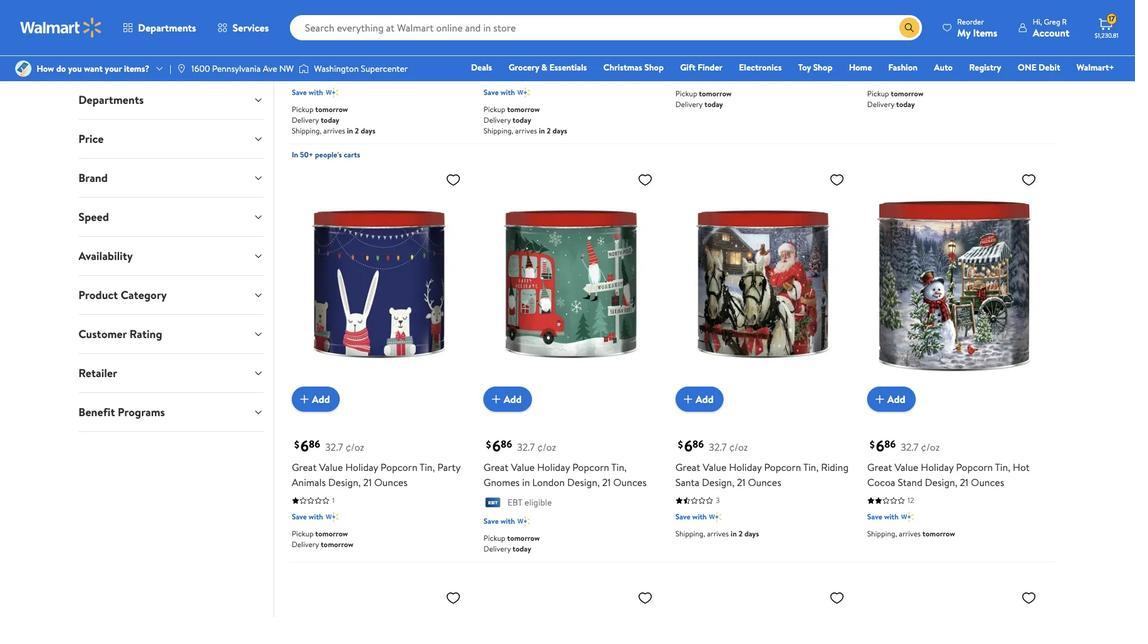 Task type: vqa. For each thing, say whether or not it's contained in the screenshot.
"2" associated with 2 items
no



Task type: locate. For each thing, give the bounding box(es) containing it.
in
[[347, 125, 353, 136], [539, 125, 545, 136], [522, 476, 530, 490], [731, 529, 737, 540]]

32.7 inside $ 6 86 32.7 ¢/oz great value holiday popcorn tin, christmas camper design, 21 ounces
[[517, 16, 535, 29]]

great
[[292, 36, 317, 50], [484, 36, 509, 50], [676, 36, 701, 50], [868, 36, 892, 50], [292, 461, 317, 475], [484, 461, 509, 475], [676, 461, 701, 475], [868, 461, 892, 475]]

pickup down animals
[[292, 529, 314, 540]]

design, for $ 6 86 32.7 ¢/oz great value holiday popcorn tin, rudolph pooch design, 21 ounces
[[936, 51, 969, 65]]

save for $ 6 86 32.7 ¢/oz great value holiday popcorn tin, puppies chill design, 21 ounces
[[292, 87, 307, 98]]

brand tab
[[68, 159, 274, 197]]

0 vertical spatial walmart plus image
[[710, 70, 722, 83]]

arrives up people's
[[323, 125, 345, 136]]

price button
[[68, 120, 274, 158]]

2 add from the left
[[504, 393, 522, 407]]

0 horizontal spatial days
[[361, 125, 376, 136]]

¢/oz inside $ 6 86 32.7 ¢/oz great value holiday popcorn tin, christmas camper design, 21 ounces
[[537, 16, 556, 29]]

value for $ 6 86 32.7 ¢/oz great value holiday popcorn tin, christmas camper design, 21 ounces
[[511, 36, 535, 50]]

1 add to cart image from the left
[[489, 392, 504, 407]]

walmart plus image down 5 on the left of page
[[518, 86, 530, 99]]

ounces inside $ 6 86 32.7 ¢/oz great value holiday popcorn tin, puppies chill design, 21 ounces
[[396, 51, 430, 65]]

shop left gift
[[645, 61, 664, 74]]

holiday inside $ 6 86 32.7 ¢/oz great value holiday popcorn tin, puppies chill design, 21 ounces
[[345, 36, 378, 50]]

days
[[361, 125, 376, 136], [553, 125, 567, 136], [745, 529, 759, 540]]

customer rating
[[78, 327, 162, 342]]

¢/oz for $ 6 86 32.7 ¢/oz great value holiday popcorn tin, party animals design, 21 ounces
[[346, 441, 364, 455]]

sleighs
[[676, 51, 706, 65]]

ounces for $ 6 86 32.7 ¢/oz great value holiday popcorn tin, santa sleighs design, 21 ounces
[[754, 51, 788, 65]]

2 add button from the left
[[484, 387, 532, 412]]

86 for $ 6 86 32.7 ¢/oz great value holiday popcorn tin, santa sleighs design, 21 ounces
[[693, 13, 704, 27]]

great for $ 6 86 32.7 ¢/oz great value holiday popcorn tin, gnomes in london design, 21 ounces
[[484, 461, 509, 475]]

popcorn inside $ 6 86 32.7 ¢/oz great value holiday popcorn tin, puppies chill design, 21 ounces
[[381, 36, 418, 50]]

ounces for $ 6 86 32.7 ¢/oz great value holiday popcorn tin, riding santa design, 21 ounces
[[748, 476, 782, 490]]

32.7 up camper
[[517, 16, 535, 29]]

$ for $ 6 86 32.7 ¢/oz great value holiday popcorn tin, rudolph pooch design, 21 ounces
[[870, 13, 875, 27]]

12
[[908, 496, 914, 506]]

value inside $ 6 86 32.7 ¢/oz great value holiday popcorn tin, puppies chill design, 21 ounces
[[319, 36, 343, 50]]

walmart plus image for $ 6 86 32.7 ¢/oz great value holiday popcorn tin, party animals design, 21 ounces
[[326, 511, 338, 524]]

tin, inside the $ 6 86 32.7 ¢/oz great value holiday popcorn tin, riding santa design, 21 ounces
[[803, 461, 819, 475]]

items
[[973, 26, 998, 39]]

tomorrow
[[699, 88, 732, 99], [891, 88, 924, 99], [315, 104, 348, 115], [507, 104, 540, 115], [315, 529, 348, 540], [923, 529, 955, 540], [507, 533, 540, 544], [321, 540, 353, 551]]

add
[[312, 393, 330, 407], [504, 393, 522, 407], [696, 393, 714, 407], [888, 393, 906, 407]]

great inside $ 6 86 32.7 ¢/oz great value holiday popcorn tin, rudolph pooch design, 21 ounces
[[868, 36, 892, 50]]

&
[[542, 61, 548, 74]]

design, inside '$ 6 86 32.7 ¢/oz great value holiday popcorn tin, hot cocoa stand design, 21 ounces'
[[925, 476, 958, 490]]

1 shop from the left
[[645, 61, 664, 74]]

pickup tomorrow delivery today down gift finder
[[676, 88, 732, 109]]

21 up shipping, arrives in 2 days
[[737, 476, 746, 490]]

0 horizontal spatial walmart plus image
[[326, 86, 338, 99]]

in inside $ 6 86 32.7 ¢/oz great value holiday popcorn tin, gnomes in london design, 21 ounces
[[522, 476, 530, 490]]

Walmart Site-Wide search field
[[290, 15, 922, 40]]

value inside '$ 6 86 32.7 ¢/oz great value holiday popcorn tin, hot cocoa stand design, 21 ounces'
[[895, 461, 919, 475]]

1 horizontal spatial shop
[[813, 61, 833, 74]]

pickup tomorrow delivery today shipping, arrives in 2 days
[[292, 104, 376, 136], [484, 104, 567, 136]]

value inside $ 6 86 32.7 ¢/oz great value holiday popcorn tin, rudolph pooch design, 21 ounces
[[895, 36, 919, 50]]

with for $ 6 86 32.7 ¢/oz great value holiday popcorn tin, gnomes in london design, 21 ounces
[[501, 516, 515, 527]]

popcorn
[[381, 36, 418, 50], [573, 36, 609, 50], [764, 36, 801, 50], [956, 36, 993, 50], [381, 461, 418, 475], [573, 461, 609, 475], [764, 461, 801, 475], [956, 461, 993, 475]]

great value - puppies in christmas tree stocking popcorn tin 18 oz - caramel, cheese, butter image
[[292, 585, 466, 618]]

pennsylvania
[[212, 62, 261, 75]]

value for $ 6 86 32.7 ¢/oz great value holiday popcorn tin, party animals design, 21 ounces
[[319, 461, 343, 475]]

21 for $ 6 86 32.7 ¢/oz great value holiday popcorn tin, party animals design, 21 ounces
[[363, 476, 372, 490]]

walmart plus image right gift
[[710, 70, 722, 83]]

32.7 inside $ 6 86 32.7 ¢/oz great value holiday popcorn tin, rudolph pooch design, 21 ounces
[[901, 16, 919, 29]]

gift finder link
[[675, 61, 728, 74]]

riding
[[821, 461, 849, 475]]

ounces inside the $ 6 86 32.7 ¢/oz great value holiday popcorn tin, riding santa design, 21 ounces
[[748, 476, 782, 490]]

pickup tomorrow delivery today shipping, arrives in 2 days up people's
[[292, 104, 376, 136]]

ounces for $ 6 86 32.7 ¢/oz great value holiday popcorn tin, christmas camper design, 21 ounces
[[613, 51, 647, 65]]

with down washington
[[309, 87, 323, 98]]

design, inside $ 6 86 32.7 ¢/oz great value holiday popcorn tin, santa sleighs design, 21 ounces
[[708, 51, 741, 65]]

ebt image
[[484, 498, 503, 510]]

6 inside $ 6 86 32.7 ¢/oz great value holiday popcorn tin, party animals design, 21 ounces
[[301, 436, 309, 457]]

popcorn inside $ 6 86 32.7 ¢/oz great value holiday popcorn tin, party animals design, 21 ounces
[[381, 461, 418, 475]]

add to favorites list, great value - puppies in christmas tree stocking popcorn tin 18 oz - caramel, cheese, butter image
[[446, 590, 461, 606]]

6 inside '$ 6 86 32.7 ¢/oz great value holiday popcorn tin, hot cocoa stand design, 21 ounces'
[[876, 436, 885, 457]]

ounces inside $ 6 86 32.7 ¢/oz great value holiday popcorn tin, party animals design, 21 ounces
[[374, 476, 408, 490]]

design, up 1
[[328, 476, 361, 490]]

save with down ebt image
[[484, 516, 515, 527]]

0 horizontal spatial christmas
[[484, 51, 528, 65]]

32.7 for $ 6 86 32.7 ¢/oz great value holiday popcorn tin, puppies chill design, 21 ounces
[[325, 16, 343, 29]]

1 horizontal spatial 2
[[547, 125, 551, 136]]

popcorn inside $ 6 86 32.7 ¢/oz great value holiday popcorn tin, santa sleighs design, 21 ounces
[[764, 36, 801, 50]]

21
[[385, 51, 394, 65], [602, 51, 611, 65], [743, 51, 752, 65], [971, 51, 980, 65], [363, 476, 372, 490], [602, 476, 611, 490], [737, 476, 746, 490], [960, 476, 969, 490]]

$ for $ 6 86 32.7 ¢/oz great value holiday popcorn tin, christmas camper design, 21 ounces
[[486, 13, 491, 27]]

21 right london
[[602, 476, 611, 490]]

holiday inside '$ 6 86 32.7 ¢/oz great value holiday popcorn tin, hot cocoa stand design, 21 ounces'
[[921, 461, 954, 475]]

great inside $ 6 86 32.7 ¢/oz great value holiday popcorn tin, christmas camper design, 21 ounces
[[484, 36, 509, 50]]

departments down your
[[78, 92, 144, 108]]

32.7 for $ 6 86 32.7 ¢/oz great value holiday popcorn tin, rudolph pooch design, 21 ounces
[[901, 16, 919, 29]]

great for $ 6 86 32.7 ¢/oz great value holiday popcorn tin, hot cocoa stand design, 21 ounces
[[868, 461, 892, 475]]

0 horizontal spatial santa
[[676, 476, 700, 490]]

pickup tomorrow delivery today shipping, arrives in 2 days down 5 on the left of page
[[484, 104, 567, 136]]

availability
[[78, 248, 133, 264]]

santa up shipping, arrives in 2 days
[[676, 476, 700, 490]]

arrives
[[323, 125, 345, 136], [515, 125, 537, 136], [707, 529, 729, 540], [899, 529, 921, 540]]

¢/oz for $ 6 86 32.7 ¢/oz great value holiday popcorn tin, christmas camper design, 21 ounces
[[537, 16, 556, 29]]

 image
[[299, 62, 309, 75], [176, 64, 187, 74]]

great for $ 6 86 32.7 ¢/oz great value holiday popcorn tin, party animals design, 21 ounces
[[292, 461, 317, 475]]

programs
[[118, 405, 165, 420]]

value inside $ 6 86 32.7 ¢/oz great value holiday popcorn tin, christmas camper design, 21 ounces
[[511, 36, 535, 50]]

tin, for $ 6 86 32.7 ¢/oz great value holiday popcorn tin, party animals design, 21 ounces
[[420, 461, 435, 475]]

86 for $ 6 86 32.7 ¢/oz great value holiday popcorn tin, gnomes in london design, 21 ounces
[[501, 438, 512, 452]]

holiday inside the $ 6 86 32.7 ¢/oz great value holiday popcorn tin, riding santa design, 21 ounces
[[729, 461, 762, 475]]

in
[[292, 149, 298, 160]]

nw
[[279, 62, 294, 75]]

save with for $ 6 86 32.7 ¢/oz great value holiday popcorn tin, puppies chill design, 21 ounces
[[292, 87, 323, 98]]

customer
[[78, 327, 127, 342]]

walmart plus image down 1
[[326, 511, 338, 524]]

popcorn inside $ 6 86 32.7 ¢/oz great value holiday popcorn tin, rudolph pooch design, 21 ounces
[[956, 36, 993, 50]]

design, up "3"
[[702, 476, 735, 490]]

tin, inside $ 6 86 32.7 ¢/oz great value holiday popcorn tin, party animals design, 21 ounces
[[420, 461, 435, 475]]

great inside $ 6 86 32.7 ¢/oz great value holiday popcorn tin, party animals design, 21 ounces
[[292, 461, 317, 475]]

2 add to cart image from the left
[[681, 392, 696, 407]]

with down 'ebt'
[[501, 516, 515, 527]]

ounces for $ 6 86 32.7 ¢/oz great value holiday popcorn tin, party animals design, 21 ounces
[[374, 476, 408, 490]]

design, inside $ 6 86 32.7 ¢/oz great value holiday popcorn tin, rudolph pooch design, 21 ounces
[[936, 51, 969, 65]]

32.7 inside $ 6 86 32.7 ¢/oz great value holiday popcorn tin, santa sleighs design, 21 ounces
[[709, 16, 727, 29]]

2 for $ 6 86 32.7 ¢/oz great value holiday popcorn tin, christmas camper design, 21 ounces
[[547, 125, 551, 136]]

pickup
[[676, 88, 697, 99], [868, 88, 889, 99], [292, 104, 314, 115], [484, 104, 506, 115], [292, 529, 314, 540], [484, 533, 506, 544]]

carts
[[344, 149, 360, 160]]

21 right 'chill'
[[385, 51, 394, 65]]

0 horizontal spatial add to cart image
[[489, 392, 504, 407]]

32.7 up london
[[517, 441, 535, 455]]

grocery & essentials
[[509, 61, 587, 74]]

tin, inside $ 6 86 32.7 ¢/oz great value holiday popcorn tin, santa sleighs design, 21 ounces
[[803, 36, 819, 50]]

holiday inside $ 6 86 32.7 ¢/oz great value holiday popcorn tin, party animals design, 21 ounces
[[345, 461, 378, 475]]

departments button
[[112, 13, 207, 43]]

save with down deals
[[484, 87, 515, 98]]

save
[[676, 71, 691, 82], [868, 71, 883, 82], [292, 87, 307, 98], [484, 87, 499, 98], [292, 512, 307, 523], [676, 512, 691, 523], [868, 512, 883, 523], [484, 516, 499, 527]]

86 inside $ 6 86 32.7 ¢/oz great value holiday popcorn tin, party animals design, 21 ounces
[[309, 438, 320, 452]]

deals link
[[466, 61, 498, 74]]

great inside $ 6 86 32.7 ¢/oz great value holiday popcorn tin, puppies chill design, 21 ounces
[[292, 36, 317, 50]]

holiday inside $ 6 86 32.7 ¢/oz great value holiday popcorn tin, christmas camper design, 21 ounces
[[537, 36, 570, 50]]

pickup tomorrow delivery today down 'ebt'
[[484, 533, 540, 555]]

design, right 'chill'
[[350, 51, 383, 65]]

great value - holiday winter village popcorn tin 18 oz - caramel, butter, and cheese image
[[484, 585, 658, 618]]

1 horizontal spatial pickup tomorrow delivery today shipping, arrives in 2 days
[[484, 104, 567, 136]]

value up "3"
[[703, 461, 727, 475]]

design, right camper
[[567, 51, 600, 65]]

3 add button from the left
[[676, 387, 724, 412]]

1 horizontal spatial  image
[[299, 62, 309, 75]]

21 right animals
[[363, 476, 372, 490]]

pickup tomorrow delivery today down fashion
[[868, 88, 924, 109]]

with up shipping, arrives in 2 days
[[693, 512, 707, 523]]

value up stand
[[895, 461, 919, 475]]

great value - holiday truck with retrievers popcorn tin 18 oz - caramel, butter, and cheese image
[[868, 585, 1042, 618]]

0 vertical spatial departments
[[138, 21, 196, 35]]

¢/oz inside $ 6 86 32.7 ¢/oz great value holiday popcorn tin, rudolph pooch design, 21 ounces
[[921, 16, 940, 29]]

1 add from the left
[[312, 393, 330, 407]]

add to cart image
[[489, 392, 504, 407], [681, 392, 696, 407], [873, 392, 888, 407]]

holiday inside $ 6 86 32.7 ¢/oz great value holiday popcorn tin, gnomes in london design, 21 ounces
[[537, 461, 570, 475]]

0 horizontal spatial  image
[[176, 64, 187, 74]]

holiday for $ 6 86 32.7 ¢/oz great value holiday popcorn tin, rudolph pooch design, 21 ounces
[[921, 36, 954, 50]]

popcorn inside $ 6 86 32.7 ¢/oz great value holiday popcorn tin, gnomes in london design, 21 ounces
[[573, 461, 609, 475]]

add to cart image
[[297, 392, 312, 407]]

ounces inside '$ 6 86 32.7 ¢/oz great value holiday popcorn tin, hot cocoa stand design, 21 ounces'
[[971, 476, 1005, 490]]

departments
[[138, 21, 196, 35], [78, 92, 144, 108]]

hi,
[[1033, 16, 1042, 27]]

fashion link
[[883, 61, 924, 74]]

1 horizontal spatial walmart plus image
[[518, 515, 530, 528]]

walmart plus image down 13
[[326, 86, 338, 99]]

 image right | on the left of the page
[[176, 64, 187, 74]]

value inside $ 6 86 32.7 ¢/oz great value holiday popcorn tin, santa sleighs design, 21 ounces
[[703, 36, 727, 50]]

2 shop from the left
[[813, 61, 833, 74]]

3 add from the left
[[696, 393, 714, 407]]

tin, inside $ 6 86 32.7 ¢/oz great value holiday popcorn tin, rudolph pooch design, 21 ounces
[[995, 36, 1011, 50]]

21 inside $ 6 86 32.7 ¢/oz great value holiday popcorn tin, party animals design, 21 ounces
[[363, 476, 372, 490]]

registry link
[[964, 61, 1007, 74]]

design, right london
[[567, 476, 600, 490]]

save with for $ 6 86 32.7 ¢/oz great value holiday popcorn tin, riding santa design, 21 ounces
[[676, 512, 707, 523]]

r
[[1062, 16, 1067, 27]]

2 vertical spatial walmart plus image
[[518, 515, 530, 528]]

add button for $ 6 86 32.7 ¢/oz great value holiday popcorn tin, gnomes in london design, 21 ounces
[[484, 387, 532, 412]]

your
[[105, 62, 122, 75]]

electronics link
[[734, 61, 788, 74]]

$ 6 86 32.7 ¢/oz great value holiday popcorn tin, santa sleighs design, 21 ounces
[[676, 11, 845, 65]]

32.7 up animals
[[325, 441, 343, 455]]

1 horizontal spatial pickup tomorrow delivery today
[[676, 88, 732, 109]]

shop for christmas shop
[[645, 61, 664, 74]]

save down ebt image
[[484, 516, 499, 527]]

with down grocery
[[501, 87, 515, 98]]

$
[[294, 13, 299, 27], [486, 13, 491, 27], [678, 13, 683, 27], [870, 13, 875, 27], [294, 438, 299, 452], [486, 438, 491, 452], [678, 438, 683, 452], [870, 438, 875, 452]]

save with up shipping, arrives in 2 days
[[676, 512, 707, 523]]

grocery
[[509, 61, 539, 74]]

¢/oz
[[346, 16, 364, 29], [537, 16, 556, 29], [729, 16, 748, 29], [921, 16, 940, 29], [346, 441, 364, 455], [537, 441, 556, 455], [729, 441, 748, 455], [921, 441, 940, 455]]

tin, inside $ 6 86 32.7 ¢/oz great value holiday popcorn tin, gnomes in london design, 21 ounces
[[612, 461, 627, 475]]

availability button
[[68, 237, 274, 275]]

delivery down animals
[[292, 540, 319, 551]]

walmart plus image down ebt eligible
[[518, 515, 530, 528]]

add to favorites list, great value holiday popcorn tin, hot cocoa stand design, 21 ounces image
[[1022, 172, 1037, 188]]

popcorn for $ 6 86 32.7 ¢/oz great value holiday popcorn tin, christmas camper design, 21 ounces
[[573, 36, 609, 50]]

today down 'ebt'
[[513, 544, 531, 555]]

shop
[[645, 61, 664, 74], [813, 61, 833, 74]]

supercenter
[[361, 62, 408, 75]]

popcorn for $ 6 86 32.7 ¢/oz great value holiday popcorn tin, puppies chill design, 21 ounces
[[381, 36, 418, 50]]

stand
[[898, 476, 923, 490]]

price tab
[[68, 120, 274, 158]]

christmas up 5 on the left of page
[[484, 51, 528, 65]]

32.7 inside the $ 6 86 32.7 ¢/oz great value holiday popcorn tin, riding santa design, 21 ounces
[[709, 441, 727, 455]]

1 vertical spatial departments
[[78, 92, 144, 108]]

$ inside $ 6 86 32.7 ¢/oz great value holiday popcorn tin, party animals design, 21 ounces
[[294, 438, 299, 452]]

save with down nw
[[292, 87, 323, 98]]

6 for $ 6 86 32.7 ¢/oz great value holiday popcorn tin, rudolph pooch design, 21 ounces
[[876, 11, 885, 32]]

1 add button from the left
[[292, 387, 340, 412]]

holiday for $ 6 86 32.7 ¢/oz great value holiday popcorn tin, riding santa design, 21 ounces
[[729, 461, 762, 475]]

 image
[[15, 61, 32, 77]]

great inside $ 6 86 32.7 ¢/oz great value holiday popcorn tin, santa sleighs design, 21 ounces
[[676, 36, 701, 50]]

add for $ 6 86 32.7 ¢/oz great value holiday popcorn tin, hot cocoa stand design, 21 ounces
[[888, 393, 906, 407]]

tin, for $ 6 86 32.7 ¢/oz great value holiday popcorn tin, gnomes in london design, 21 ounces
[[612, 461, 627, 475]]

design, inside $ 6 86 32.7 ¢/oz great value holiday popcorn tin, christmas camper design, 21 ounces
[[567, 51, 600, 65]]

tin, inside '$ 6 86 32.7 ¢/oz great value holiday popcorn tin, hot cocoa stand design, 21 ounces'
[[995, 461, 1011, 475]]

in 50+ people's carts
[[292, 149, 360, 160]]

retailer tab
[[68, 354, 274, 393]]

speed button
[[68, 198, 274, 236]]

popcorn inside $ 6 86 32.7 ¢/oz great value holiday popcorn tin, christmas camper design, 21 ounces
[[573, 36, 609, 50]]

add to favorites list, great value - skating penguins popcorn tin 18 oz - caramel, butter and cheese image
[[830, 590, 845, 606]]

$ inside '$ 6 86 32.7 ¢/oz great value holiday popcorn tin, hot cocoa stand design, 21 ounces'
[[870, 438, 875, 452]]

great for $ 6 86 32.7 ¢/oz great value holiday popcorn tin, christmas camper design, 21 ounces
[[484, 36, 509, 50]]

popcorn for $ 6 86 32.7 ¢/oz great value holiday popcorn tin, gnomes in london design, 21 ounces
[[573, 461, 609, 475]]

pickup down gift
[[676, 88, 697, 99]]

0 horizontal spatial shop
[[645, 61, 664, 74]]

¢/oz inside '$ 6 86 32.7 ¢/oz great value holiday popcorn tin, hot cocoa stand design, 21 ounces'
[[921, 441, 940, 455]]

great for $ 6 86 32.7 ¢/oz great value holiday popcorn tin, rudolph pooch design, 21 ounces
[[868, 36, 892, 50]]

design, inside $ 6 86 32.7 ¢/oz great value holiday popcorn tin, party animals design, 21 ounces
[[328, 476, 361, 490]]

save up shipping, arrives in 2 days
[[676, 512, 691, 523]]

popcorn for $ 6 86 32.7 ¢/oz great value holiday popcorn tin, hot cocoa stand design, 21 ounces
[[956, 461, 993, 475]]

32.7 for $ 6 86 32.7 ¢/oz great value holiday popcorn tin, santa sleighs design, 21 ounces
[[709, 16, 727, 29]]

pickup tomorrow delivery today shipping, arrives in 2 days for $ 6 86 32.7 ¢/oz great value holiday popcorn tin, puppies chill design, 21 ounces
[[292, 104, 376, 136]]

$ for $ 6 86 32.7 ¢/oz great value holiday popcorn tin, party animals design, 21 ounces
[[294, 438, 299, 452]]

customer rating tab
[[68, 315, 274, 354]]

christmas down search search box
[[604, 61, 642, 74]]

holiday for $ 6 86 32.7 ¢/oz great value holiday popcorn tin, christmas camper design, 21 ounces
[[537, 36, 570, 50]]

save down sleighs
[[676, 71, 691, 82]]

6 inside $ 6 86 32.7 ¢/oz great value holiday popcorn tin, christmas camper design, 21 ounces
[[493, 11, 501, 32]]

¢/oz for $ 6 86 32.7 ¢/oz great value holiday popcorn tin, gnomes in london design, 21 ounces
[[537, 441, 556, 455]]

$ 6 86 32.7 ¢/oz great value holiday popcorn tin, gnomes in london design, 21 ounces
[[484, 436, 647, 490]]

search icon image
[[905, 23, 915, 33]]

$ inside the $ 6 86 32.7 ¢/oz great value holiday popcorn tin, riding santa design, 21 ounces
[[678, 438, 683, 452]]

design, down my
[[936, 51, 969, 65]]

walmart plus image down 12
[[901, 511, 914, 524]]

product category tab
[[68, 276, 274, 315]]

walmart plus image down pooch
[[901, 70, 914, 83]]

value up grocery
[[511, 36, 535, 50]]

21 inside '$ 6 86 32.7 ¢/oz great value holiday popcorn tin, hot cocoa stand design, 21 ounces'
[[960, 476, 969, 490]]

with down sleighs
[[693, 71, 707, 82]]

save for $ 6 86 32.7 ¢/oz great value holiday popcorn tin, riding santa design, 21 ounces
[[676, 512, 691, 523]]

86 inside $ 6 86 32.7 ¢/oz great value holiday popcorn tin, santa sleighs design, 21 ounces
[[693, 13, 704, 27]]

0 horizontal spatial 2
[[355, 125, 359, 136]]

 image for 1600 pennsylvania ave nw
[[176, 64, 187, 74]]

value down search icon
[[895, 36, 919, 50]]

21 inside $ 6 86 32.7 ¢/oz great value holiday popcorn tin, santa sleighs design, 21 ounces
[[743, 51, 752, 65]]

great inside the $ 6 86 32.7 ¢/oz great value holiday popcorn tin, riding santa design, 21 ounces
[[676, 461, 701, 475]]

¢/oz inside $ 6 86 32.7 ¢/oz great value holiday popcorn tin, santa sleighs design, 21 ounces
[[729, 16, 748, 29]]

design, inside the $ 6 86 32.7 ¢/oz great value holiday popcorn tin, riding santa design, 21 ounces
[[702, 476, 735, 490]]

benefit programs tab
[[68, 393, 274, 432]]

pickup tomorrow delivery tomorrow
[[292, 529, 353, 551]]

6 inside $ 6 86 32.7 ¢/oz great value holiday popcorn tin, rudolph pooch design, 21 ounces
[[876, 11, 885, 32]]

walmart plus image
[[901, 70, 914, 83], [518, 86, 530, 99], [326, 511, 338, 524], [710, 511, 722, 524], [901, 511, 914, 524]]

86 inside $ 6 86 32.7 ¢/oz great value holiday popcorn tin, christmas camper design, 21 ounces
[[501, 13, 512, 27]]

save for $ 6 86 32.7 ¢/oz great value holiday popcorn tin, party animals design, 21 ounces
[[292, 512, 307, 523]]

holiday
[[345, 36, 378, 50], [537, 36, 570, 50], [729, 36, 762, 50], [921, 36, 954, 50], [345, 461, 378, 475], [537, 461, 570, 475], [729, 461, 762, 475], [921, 461, 954, 475]]

86 inside '$ 6 86 32.7 ¢/oz great value holiday popcorn tin, hot cocoa stand design, 21 ounces'
[[885, 438, 896, 452]]

delivery
[[676, 99, 703, 109], [868, 99, 895, 109], [292, 115, 319, 125], [484, 115, 511, 125], [292, 540, 319, 551], [484, 544, 511, 555]]

4 add from the left
[[888, 393, 906, 407]]

32.7 up "3"
[[709, 441, 727, 455]]

save with up shipping, arrives tomorrow
[[868, 512, 899, 523]]

21 down the items
[[971, 51, 980, 65]]

value inside $ 6 86 32.7 ¢/oz great value holiday popcorn tin, gnomes in london design, 21 ounces
[[511, 461, 535, 475]]

value inside $ 6 86 32.7 ¢/oz great value holiday popcorn tin, party animals design, 21 ounces
[[319, 461, 343, 475]]

today down 5 on the left of page
[[513, 115, 531, 125]]

¢/oz inside $ 6 86 32.7 ¢/oz great value holiday popcorn tin, party animals design, 21 ounces
[[346, 441, 364, 455]]

home
[[849, 61, 872, 74]]

value up the gnomes
[[511, 461, 535, 475]]

1 vertical spatial walmart plus image
[[326, 86, 338, 99]]

21 inside the $ 6 86 32.7 ¢/oz great value holiday popcorn tin, riding santa design, 21 ounces
[[737, 476, 746, 490]]

1 pickup tomorrow delivery today shipping, arrives in 2 days from the left
[[292, 104, 376, 136]]

save down deals
[[484, 87, 499, 98]]

0 vertical spatial santa
[[821, 36, 845, 50]]

walmart plus image up shipping, arrives in 2 days
[[710, 511, 722, 524]]

shop right the toy
[[813, 61, 833, 74]]

pickup down deals
[[484, 104, 506, 115]]

save down nw
[[292, 87, 307, 98]]

6 for $ 6 86 32.7 ¢/oz great value holiday popcorn tin, puppies chill design, 21 ounces
[[301, 11, 309, 32]]

tin, inside $ 6 86 32.7 ¢/oz great value holiday popcorn tin, puppies chill design, 21 ounces
[[420, 36, 435, 50]]

design, for $ 6 86 32.7 ¢/oz great value holiday popcorn tin, santa sleighs design, 21 ounces
[[708, 51, 741, 65]]

2 horizontal spatial pickup tomorrow delivery today
[[868, 88, 924, 109]]

ounces inside $ 6 86 32.7 ¢/oz great value holiday popcorn tin, rudolph pooch design, 21 ounces
[[982, 51, 1016, 65]]

32.7 inside $ 6 86 32.7 ¢/oz great value holiday popcorn tin, party animals design, 21 ounces
[[325, 441, 343, 455]]

popcorn inside '$ 6 86 32.7 ¢/oz great value holiday popcorn tin, hot cocoa stand design, 21 ounces'
[[956, 461, 993, 475]]

86 for $ 6 86 32.7 ¢/oz great value holiday popcorn tin, rudolph pooch design, 21 ounces
[[885, 13, 896, 27]]

holiday inside $ 6 86 32.7 ¢/oz great value holiday popcorn tin, santa sleighs design, 21 ounces
[[729, 36, 762, 50]]

reorder my items
[[958, 16, 998, 39]]

32.7 inside $ 6 86 32.7 ¢/oz great value holiday popcorn tin, puppies chill design, 21 ounces
[[325, 16, 343, 29]]

pickup inside pickup tomorrow delivery tomorrow
[[292, 529, 314, 540]]

value up 'chill'
[[319, 36, 343, 50]]

1 horizontal spatial days
[[553, 125, 567, 136]]

design, inside $ 6 86 32.7 ¢/oz great value holiday popcorn tin, puppies chill design, 21 ounces
[[350, 51, 383, 65]]

with up shipping, arrives tomorrow
[[884, 512, 899, 523]]

value up finder
[[703, 36, 727, 50]]

one
[[1018, 61, 1037, 74]]

christmas
[[484, 51, 528, 65], [604, 61, 642, 74]]

popcorn inside the $ 6 86 32.7 ¢/oz great value holiday popcorn tin, riding santa design, 21 ounces
[[764, 461, 801, 475]]

32.7 up stand
[[901, 441, 919, 455]]

walmart plus image for $ 6 86 32.7 ¢/oz great value holiday popcorn tin, hot cocoa stand design, 21 ounces
[[901, 511, 914, 524]]

 image right nw
[[299, 62, 309, 75]]

gift
[[680, 61, 696, 74]]

value for $ 6 86 32.7 ¢/oz great value holiday popcorn tin, hot cocoa stand design, 21 ounces
[[895, 461, 919, 475]]

Search search field
[[290, 15, 922, 40]]

¢/oz inside $ 6 86 32.7 ¢/oz great value holiday popcorn tin, gnomes in london design, 21 ounces
[[537, 441, 556, 455]]

¢/oz inside the $ 6 86 32.7 ¢/oz great value holiday popcorn tin, riding santa design, 21 ounces
[[729, 441, 748, 455]]

6 for $ 6 86 32.7 ¢/oz great value holiday popcorn tin, party animals design, 21 ounces
[[301, 436, 309, 457]]

save for $ 6 86 32.7 ¢/oz great value holiday popcorn tin, gnomes in london design, 21 ounces
[[484, 516, 499, 527]]

32.7
[[325, 16, 343, 29], [517, 16, 535, 29], [709, 16, 727, 29], [901, 16, 919, 29], [325, 441, 343, 455], [517, 441, 535, 455], [709, 441, 727, 455], [901, 441, 919, 455]]

1 vertical spatial santa
[[676, 476, 700, 490]]

32.7 up finder
[[709, 16, 727, 29]]

6 for $ 6 86 32.7 ¢/oz great value holiday popcorn tin, santa sleighs design, 21 ounces
[[684, 11, 693, 32]]

add for $ 6 86 32.7 ¢/oz great value holiday popcorn tin, riding santa design, 21 ounces
[[696, 393, 714, 407]]

32.7 for $ 6 86 32.7 ¢/oz great value holiday popcorn tin, hot cocoa stand design, 21 ounces
[[901, 441, 919, 455]]

21 down search search box
[[602, 51, 611, 65]]

21 inside $ 6 86 32.7 ¢/oz great value holiday popcorn tin, puppies chill design, 21 ounces
[[385, 51, 394, 65]]

save with for $ 6 86 32.7 ¢/oz great value holiday popcorn tin, party animals design, 21 ounces
[[292, 512, 323, 523]]

design, for $ 6 86 32.7 ¢/oz great value holiday popcorn tin, christmas camper design, 21 ounces
[[567, 51, 600, 65]]

86 inside $ 6 86 32.7 ¢/oz great value holiday popcorn tin, puppies chill design, 21 ounces
[[309, 13, 320, 27]]

32.7 up pooch
[[901, 16, 919, 29]]

add button for $ 6 86 32.7 ¢/oz great value holiday popcorn tin, hot cocoa stand design, 21 ounces
[[868, 387, 916, 412]]

value up animals
[[319, 461, 343, 475]]

32.7 up 'chill'
[[325, 16, 343, 29]]

pickup tomorrow delivery today for $ 6 86 32.7 ¢/oz great value holiday popcorn tin, rudolph pooch design, 21 ounces
[[868, 88, 924, 109]]

$ for $ 6 86 32.7 ¢/oz great value holiday popcorn tin, santa sleighs design, 21 ounces
[[678, 13, 683, 27]]

design, right sleighs
[[708, 51, 741, 65]]

ebt
[[508, 497, 523, 510]]

deals
[[471, 61, 492, 74]]

hi, greg r account
[[1033, 16, 1070, 39]]

86 for $ 6 86 32.7 ¢/oz great value holiday popcorn tin, puppies chill design, 21 ounces
[[309, 13, 320, 27]]

21 right finder
[[743, 51, 752, 65]]

2 horizontal spatial add to cart image
[[873, 392, 888, 407]]

departments inside popup button
[[138, 21, 196, 35]]

tin, for $ 6 86 32.7 ¢/oz great value holiday popcorn tin, puppies chill design, 21 ounces
[[420, 36, 435, 50]]

32.7 for $ 6 86 32.7 ¢/oz great value holiday popcorn tin, riding santa design, 21 ounces
[[709, 441, 727, 455]]

ounces inside $ 6 86 32.7 ¢/oz great value holiday popcorn tin, christmas camper design, 21 ounces
[[613, 51, 647, 65]]

value
[[319, 36, 343, 50], [511, 36, 535, 50], [703, 36, 727, 50], [895, 36, 919, 50], [319, 461, 343, 475], [511, 461, 535, 475], [703, 461, 727, 475], [895, 461, 919, 475]]

tin, for $ 6 86 32.7 ¢/oz great value holiday popcorn tin, hot cocoa stand design, 21 ounces
[[995, 461, 1011, 475]]

3 add to cart image from the left
[[873, 392, 888, 407]]

design, right stand
[[925, 476, 958, 490]]

1 horizontal spatial santa
[[821, 36, 845, 50]]

6 inside $ 6 86 32.7 ¢/oz great value holiday popcorn tin, puppies chill design, 21 ounces
[[301, 11, 309, 32]]

save down cocoa
[[868, 512, 883, 523]]

delivery down gift
[[676, 99, 703, 109]]

2 horizontal spatial walmart plus image
[[710, 70, 722, 83]]

add button
[[292, 387, 340, 412], [484, 387, 532, 412], [676, 387, 724, 412], [868, 387, 916, 412]]

santa up toy shop
[[821, 36, 845, 50]]

save with up pickup tomorrow delivery tomorrow
[[292, 512, 323, 523]]

$ inside $ 6 86 32.7 ¢/oz great value holiday popcorn tin, christmas camper design, 21 ounces
[[486, 13, 491, 27]]

21 right stand
[[960, 476, 969, 490]]

2 pickup tomorrow delivery today shipping, arrives in 2 days from the left
[[484, 104, 567, 136]]

add for $ 6 86 32.7 ¢/oz great value holiday popcorn tin, gnomes in london design, 21 ounces
[[504, 393, 522, 407]]

walmart plus image
[[710, 70, 722, 83], [326, 86, 338, 99], [518, 515, 530, 528]]

tin,
[[420, 36, 435, 50], [612, 36, 627, 50], [803, 36, 819, 50], [995, 36, 1011, 50], [420, 461, 435, 475], [612, 461, 627, 475], [803, 461, 819, 475], [995, 461, 1011, 475]]

gift finder
[[680, 61, 723, 74]]

today down fashion
[[897, 99, 915, 109]]

ave
[[263, 62, 277, 75]]

2 horizontal spatial days
[[745, 529, 759, 540]]

do
[[56, 62, 66, 75]]

86 inside $ 6 86 32.7 ¢/oz great value holiday popcorn tin, gnomes in london design, 21 ounces
[[501, 438, 512, 452]]

$ inside $ 6 86 32.7 ¢/oz great value holiday popcorn tin, puppies chill design, 21 ounces
[[294, 13, 299, 27]]

ounces inside $ 6 86 32.7 ¢/oz great value holiday popcorn tin, santa sleighs design, 21 ounces
[[754, 51, 788, 65]]

departments up | on the left of the page
[[138, 21, 196, 35]]

walmart image
[[20, 18, 102, 38]]

5
[[524, 70, 528, 81]]

walmart+
[[1077, 61, 1115, 74]]

christmas shop
[[604, 61, 664, 74]]

home link
[[843, 61, 878, 74]]

with up pickup tomorrow delivery tomorrow
[[309, 512, 323, 523]]

4 add button from the left
[[868, 387, 916, 412]]

holiday inside $ 6 86 32.7 ¢/oz great value holiday popcorn tin, rudolph pooch design, 21 ounces
[[921, 36, 954, 50]]

21 for $ 6 86 32.7 ¢/oz great value holiday popcorn tin, rudolph pooch design, 21 ounces
[[971, 51, 980, 65]]

ounces for $ 6 86 32.7 ¢/oz great value holiday popcorn tin, rudolph pooch design, 21 ounces
[[982, 51, 1016, 65]]

rudolph
[[868, 51, 904, 65]]

¢/oz inside $ 6 86 32.7 ¢/oz great value holiday popcorn tin, puppies chill design, 21 ounces
[[346, 16, 364, 29]]

rating
[[130, 327, 162, 342]]

1 horizontal spatial add to cart image
[[681, 392, 696, 407]]

0 horizontal spatial pickup tomorrow delivery today shipping, arrives in 2 days
[[292, 104, 376, 136]]

21 for $ 6 86 32.7 ¢/oz great value holiday popcorn tin, riding santa design, 21 ounces
[[737, 476, 746, 490]]

tin, inside $ 6 86 32.7 ¢/oz great value holiday popcorn tin, christmas camper design, 21 ounces
[[612, 36, 627, 50]]

6 inside the $ 6 86 32.7 ¢/oz great value holiday popcorn tin, riding santa design, 21 ounces
[[684, 436, 693, 457]]

21 inside $ 6 86 32.7 ¢/oz great value holiday popcorn tin, christmas camper design, 21 ounces
[[602, 51, 611, 65]]

$ inside $ 6 86 32.7 ¢/oz great value holiday popcorn tin, santa sleighs design, 21 ounces
[[678, 13, 683, 27]]

86 inside $ 6 86 32.7 ¢/oz great value holiday popcorn tin, rudolph pooch design, 21 ounces
[[885, 13, 896, 27]]

save up pickup tomorrow delivery tomorrow
[[292, 512, 307, 523]]

value inside the $ 6 86 32.7 ¢/oz great value holiday popcorn tin, riding santa design, 21 ounces
[[703, 461, 727, 475]]

save with down rudolph
[[868, 71, 899, 82]]

today up people's
[[321, 115, 340, 125]]



Task type: describe. For each thing, give the bounding box(es) containing it.
hot
[[1013, 461, 1030, 475]]

0 horizontal spatial pickup tomorrow delivery today
[[484, 533, 540, 555]]

$1,230.81
[[1095, 31, 1119, 40]]

camper
[[530, 51, 565, 65]]

great value holiday popcorn tin, gnomes in london design, 21 ounces image
[[484, 167, 658, 402]]

account
[[1033, 26, 1070, 39]]

puppies
[[292, 51, 326, 65]]

items?
[[124, 62, 149, 75]]

save with down sleighs
[[676, 71, 707, 82]]

50+
[[300, 149, 313, 160]]

toy
[[798, 61, 811, 74]]

$ 6 86 32.7 ¢/oz great value holiday popcorn tin, puppies chill design, 21 ounces
[[292, 11, 435, 65]]

washington
[[314, 62, 359, 75]]

add button for $ 6 86 32.7 ¢/oz great value holiday popcorn tin, riding santa design, 21 ounces
[[676, 387, 724, 412]]

people's
[[315, 149, 342, 160]]

design, for $ 6 86 32.7 ¢/oz great value holiday popcorn tin, party animals design, 21 ounces
[[328, 476, 361, 490]]

¢/oz for $ 6 86 32.7 ¢/oz great value holiday popcorn tin, rudolph pooch design, 21 ounces
[[921, 16, 940, 29]]

days for $ 6 86 32.7 ¢/oz great value holiday popcorn tin, puppies chill design, 21 ounces
[[361, 125, 376, 136]]

walmart+ link
[[1071, 61, 1120, 74]]

86 for $ 6 86 32.7 ¢/oz great value holiday popcorn tin, hot cocoa stand design, 21 ounces
[[885, 438, 896, 452]]

delivery inside pickup tomorrow delivery tomorrow
[[292, 540, 319, 551]]

1600
[[192, 62, 210, 75]]

days for $ 6 86 32.7 ¢/oz great value holiday popcorn tin, christmas camper design, 21 ounces
[[553, 125, 567, 136]]

delivery down the home link
[[868, 99, 895, 109]]

design, for $ 6 86 32.7 ¢/oz great value holiday popcorn tin, puppies chill design, 21 ounces
[[350, 51, 383, 65]]

toy shop link
[[793, 61, 838, 74]]

holiday for $ 6 86 32.7 ¢/oz great value holiday popcorn tin, gnomes in london design, 21 ounces
[[537, 461, 570, 475]]

save with for $ 6 86 32.7 ¢/oz great value holiday popcorn tin, gnomes in london design, 21 ounces
[[484, 516, 515, 527]]

ebt eligible
[[508, 497, 552, 510]]

1
[[332, 496, 335, 506]]

pooch
[[906, 51, 934, 65]]

brand
[[78, 170, 108, 186]]

popcorn for $ 6 86 32.7 ¢/oz great value holiday popcorn tin, rudolph pooch design, 21 ounces
[[956, 36, 993, 50]]

pickup tomorrow delivery today shipping, arrives in 2 days for $ 6 86 32.7 ¢/oz great value holiday popcorn tin, christmas camper design, 21 ounces
[[484, 104, 567, 136]]

save with for $ 6 86 32.7 ¢/oz great value holiday popcorn tin, christmas camper design, 21 ounces
[[484, 87, 515, 98]]

delivery down deals link
[[484, 115, 511, 125]]

design, for $ 6 86 32.7 ¢/oz great value holiday popcorn tin, riding santa design, 21 ounces
[[702, 476, 735, 490]]

category
[[121, 287, 167, 303]]

21 for $ 6 86 32.7 ¢/oz great value holiday popcorn tin, santa sleighs design, 21 ounces
[[743, 51, 752, 65]]

santa inside $ 6 86 32.7 ¢/oz great value holiday popcorn tin, santa sleighs design, 21 ounces
[[821, 36, 845, 50]]

holiday for $ 6 86 32.7 ¢/oz great value holiday popcorn tin, puppies chill design, 21 ounces
[[345, 36, 378, 50]]

holiday for $ 6 86 32.7 ¢/oz great value holiday popcorn tin, santa sleighs design, 21 ounces
[[729, 36, 762, 50]]

with for $ 6 86 32.7 ¢/oz great value holiday popcorn tin, riding santa design, 21 ounces
[[693, 512, 707, 523]]

with for $ 6 86 32.7 ¢/oz great value holiday popcorn tin, hot cocoa stand design, 21 ounces
[[884, 512, 899, 523]]

add to cart image for $ 6 86 32.7 ¢/oz great value holiday popcorn tin, riding santa design, 21 ounces
[[681, 392, 696, 407]]

arrives down "3"
[[707, 529, 729, 540]]

want
[[84, 62, 103, 75]]

value for $ 6 86 32.7 ¢/oz great value holiday popcorn tin, puppies chill design, 21 ounces
[[319, 36, 343, 50]]

tin, for $ 6 86 32.7 ¢/oz great value holiday popcorn tin, riding santa design, 21 ounces
[[803, 461, 819, 475]]

auto
[[934, 61, 953, 74]]

save with for $ 6 86 32.7 ¢/oz great value holiday popcorn tin, hot cocoa stand design, 21 ounces
[[868, 512, 899, 523]]

delivery up 50+
[[292, 115, 319, 125]]

customer rating button
[[68, 315, 274, 354]]

¢/oz for $ 6 86 32.7 ¢/oz great value holiday popcorn tin, hot cocoa stand design, 21 ounces
[[921, 441, 940, 455]]

21 inside $ 6 86 32.7 ¢/oz great value holiday popcorn tin, gnomes in london design, 21 ounces
[[602, 476, 611, 490]]

registry
[[969, 61, 1002, 74]]

departments tab
[[68, 81, 274, 119]]

departments inside dropdown button
[[78, 92, 144, 108]]

walmart plus image for $ 6 86 32.7 ¢/oz great value holiday popcorn tin, christmas camper design, 21 ounces
[[518, 86, 530, 99]]

walmart plus image for $ 6 86 32.7 ¢/oz great value holiday popcorn tin, riding santa design, 21 ounces
[[710, 511, 722, 524]]

cocoa
[[868, 476, 896, 490]]

pickup down the home link
[[868, 88, 889, 99]]

essentials
[[550, 61, 587, 74]]

reorder
[[958, 16, 984, 27]]

benefit programs
[[78, 405, 165, 420]]

ounces inside $ 6 86 32.7 ¢/oz great value holiday popcorn tin, gnomes in london design, 21 ounces
[[613, 476, 647, 490]]

delivery down ebt image
[[484, 544, 511, 555]]

add to favorites list, great value holiday popcorn tin, riding santa design, 21 ounces image
[[830, 172, 845, 188]]

retailer button
[[68, 354, 274, 393]]

add to favorites list, great value - holiday truck with retrievers popcorn tin 18 oz - caramel, butter, and cheese image
[[1022, 590, 1037, 606]]

2 for $ 6 86 32.7 ¢/oz great value holiday popcorn tin, puppies chill design, 21 ounces
[[355, 125, 359, 136]]

auto link
[[929, 61, 959, 74]]

32.7 for $ 6 86 32.7 ¢/oz great value holiday popcorn tin, gnomes in london design, 21 ounces
[[517, 441, 535, 455]]

17
[[1109, 13, 1115, 24]]

grocery & essentials link
[[503, 61, 593, 74]]

availability tab
[[68, 237, 274, 275]]

you
[[68, 62, 82, 75]]

pickup tomorrow delivery today for $ 6 86 32.7 ¢/oz great value holiday popcorn tin, santa sleighs design, 21 ounces
[[676, 88, 732, 109]]

toy shop
[[798, 61, 833, 74]]

washington supercenter
[[314, 62, 408, 75]]

$ for $ 6 86 32.7 ¢/oz great value holiday popcorn tin, riding santa design, 21 ounces
[[678, 438, 683, 452]]

add to favorites list, great value holiday popcorn tin, gnomes in london design, 21 ounces image
[[638, 172, 653, 188]]

party
[[437, 461, 461, 475]]

ounces for $ 6 86 32.7 ¢/oz great value holiday popcorn tin, puppies chill design, 21 ounces
[[396, 51, 430, 65]]

with down rudolph
[[884, 71, 899, 82]]

1 horizontal spatial christmas
[[604, 61, 642, 74]]

fashion
[[889, 61, 918, 74]]

london
[[532, 476, 565, 490]]

13
[[332, 70, 339, 81]]

value for $ 6 86 32.7 ¢/oz great value holiday popcorn tin, gnomes in london design, 21 ounces
[[511, 461, 535, 475]]

value for $ 6 86 32.7 ¢/oz great value holiday popcorn tin, riding santa design, 21 ounces
[[703, 461, 727, 475]]

tin, for $ 6 86 32.7 ¢/oz great value holiday popcorn tin, christmas camper design, 21 ounces
[[612, 36, 627, 50]]

finder
[[698, 61, 723, 74]]

great value - skating penguins popcorn tin 18 oz - caramel, butter and cheese image
[[676, 585, 850, 618]]

benefit
[[78, 405, 115, 420]]

greg
[[1044, 16, 1061, 27]]

6 for $ 6 86 32.7 ¢/oz great value holiday popcorn tin, riding santa design, 21 ounces
[[684, 436, 693, 457]]

popcorn for $ 6 86 32.7 ¢/oz great value holiday popcorn tin, party animals design, 21 ounces
[[381, 461, 418, 475]]

86 for $ 6 86 32.7 ¢/oz great value holiday popcorn tin, riding santa design, 21 ounces
[[693, 438, 704, 452]]

value for $ 6 86 32.7 ¢/oz great value holiday popcorn tin, rudolph pooch design, 21 ounces
[[895, 36, 919, 50]]

christmas shop link
[[598, 61, 670, 74]]

departments button
[[68, 81, 274, 119]]

pickup down ebt image
[[484, 533, 506, 544]]

21 for $ 6 86 32.7 ¢/oz great value holiday popcorn tin, christmas camper design, 21 ounces
[[602, 51, 611, 65]]

great for $ 6 86 32.7 ¢/oz great value holiday popcorn tin, santa sleighs design, 21 ounces
[[676, 36, 701, 50]]

great value holiday popcorn tin, riding santa design, 21 ounces image
[[676, 167, 850, 402]]

holiday for $ 6 86 32.7 ¢/oz great value holiday popcorn tin, party animals design, 21 ounces
[[345, 461, 378, 475]]

3
[[716, 496, 720, 506]]

christmas inside $ 6 86 32.7 ¢/oz great value holiday popcorn tin, christmas camper design, 21 ounces
[[484, 51, 528, 65]]

save down rudolph
[[868, 71, 883, 82]]

|
[[170, 62, 171, 75]]

speed tab
[[68, 198, 274, 236]]

value for $ 6 86 32.7 ¢/oz great value holiday popcorn tin, santa sleighs design, 21 ounces
[[703, 36, 727, 50]]

¢/oz for $ 6 86 32.7 ¢/oz great value holiday popcorn tin, santa sleighs design, 21 ounces
[[729, 16, 748, 29]]

add to favorites list, great value - holiday winter village popcorn tin 18 oz - caramel, butter, and cheese image
[[638, 590, 653, 606]]

save for $ 6 86 32.7 ¢/oz great value holiday popcorn tin, christmas camper design, 21 ounces
[[484, 87, 499, 98]]

arrives down 5 on the left of page
[[515, 125, 537, 136]]

arrives down 12
[[899, 529, 921, 540]]

32.7 for $ 6 86 32.7 ¢/oz great value holiday popcorn tin, party animals design, 21 ounces
[[325, 441, 343, 455]]

brand button
[[68, 159, 274, 197]]

$ for $ 6 86 32.7 ¢/oz great value holiday popcorn tin, puppies chill design, 21 ounces
[[294, 13, 299, 27]]

great value holiday popcorn tin, hot cocoa stand design, 21 ounces image
[[868, 167, 1042, 402]]

holiday for $ 6 86 32.7 ¢/oz great value holiday popcorn tin, hot cocoa stand design, 21 ounces
[[921, 461, 954, 475]]

debit
[[1039, 61, 1061, 74]]

electronics
[[739, 61, 782, 74]]

86 for $ 6 86 32.7 ¢/oz great value holiday popcorn tin, party animals design, 21 ounces
[[309, 438, 320, 452]]

today down finder
[[705, 99, 723, 109]]

one debit link
[[1012, 61, 1066, 74]]

retailer
[[78, 366, 117, 381]]

with for $ 6 86 32.7 ¢/oz great value holiday popcorn tin, christmas camper design, 21 ounces
[[501, 87, 515, 98]]

great for $ 6 86 32.7 ¢/oz great value holiday popcorn tin, puppies chill design, 21 ounces
[[292, 36, 317, 50]]

$ 6 86 32.7 ¢/oz great value holiday popcorn tin, hot cocoa stand design, 21 ounces
[[868, 436, 1030, 490]]

one debit
[[1018, 61, 1061, 74]]

walmart plus image for $ 6 86 32.7 ¢/oz great value holiday popcorn tin, gnomes in london design, 21 ounces
[[518, 515, 530, 528]]

$ for $ 6 86 32.7 ¢/oz great value holiday popcorn tin, hot cocoa stand design, 21 ounces
[[870, 438, 875, 452]]

21 for $ 6 86 32.7 ¢/oz great value holiday popcorn tin, puppies chill design, 21 ounces
[[385, 51, 394, 65]]

popcorn for $ 6 86 32.7 ¢/oz great value holiday popcorn tin, santa sleighs design, 21 ounces
[[764, 36, 801, 50]]

2 horizontal spatial 2
[[739, 529, 743, 540]]

how
[[37, 62, 54, 75]]

32.7 for $ 6 86 32.7 ¢/oz great value holiday popcorn tin, christmas camper design, 21 ounces
[[517, 16, 535, 29]]

$ 6 86 32.7 ¢/oz great value holiday popcorn tin, rudolph pooch design, 21 ounces
[[868, 11, 1016, 65]]

$ 6 86 32.7 ¢/oz great value holiday popcorn tin, party animals design, 21 ounces
[[292, 436, 461, 490]]

services
[[233, 21, 269, 35]]

save for $ 6 86 32.7 ¢/oz great value holiday popcorn tin, hot cocoa stand design, 21 ounces
[[868, 512, 883, 523]]

product category
[[78, 287, 167, 303]]

design, inside $ 6 86 32.7 ¢/oz great value holiday popcorn tin, gnomes in london design, 21 ounces
[[567, 476, 600, 490]]

¢/oz for $ 6 86 32.7 ¢/oz great value holiday popcorn tin, puppies chill design, 21 ounces
[[346, 16, 364, 29]]

price
[[78, 131, 104, 147]]

$ 6 86 32.7 ¢/oz great value holiday popcorn tin, christmas camper design, 21 ounces
[[484, 11, 647, 65]]

benefit programs button
[[68, 393, 274, 432]]

great value holiday popcorn tin, party animals design, 21 ounces image
[[292, 167, 466, 402]]

shipping, arrives in 2 days
[[676, 529, 759, 540]]

product category button
[[68, 276, 274, 315]]

add to favorites list, great value holiday popcorn tin, party animals design, 21 ounces image
[[446, 172, 461, 188]]

$ 6 86 32.7 ¢/oz great value holiday popcorn tin, riding santa design, 21 ounces
[[676, 436, 849, 490]]

my
[[958, 26, 971, 39]]

animals
[[292, 476, 326, 490]]

santa inside the $ 6 86 32.7 ¢/oz great value holiday popcorn tin, riding santa design, 21 ounces
[[676, 476, 700, 490]]

chill
[[328, 51, 348, 65]]

pickup down nw
[[292, 104, 314, 115]]



